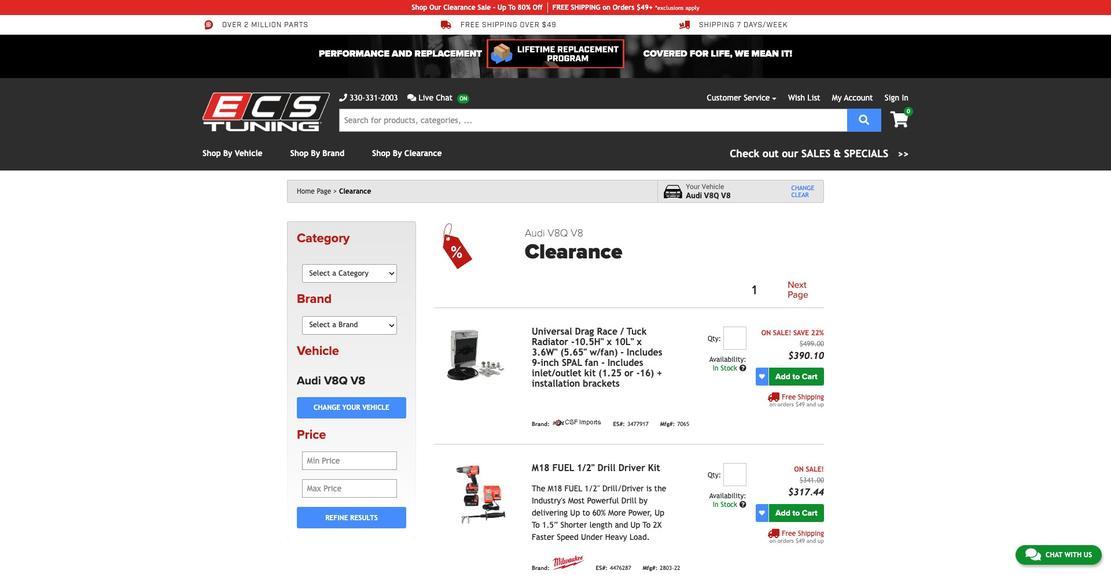 Task type: describe. For each thing, give the bounding box(es) containing it.
heavy
[[605, 533, 627, 542]]

performance and replacement
[[319, 48, 482, 60]]

phone image
[[339, 94, 347, 102]]

next page
[[788, 279, 809, 301]]

over 2 million parts link
[[203, 20, 308, 30]]

sign
[[885, 93, 900, 102]]

22
[[674, 565, 680, 572]]

drag
[[575, 326, 594, 337]]

on sale! $341.00 $317.44
[[788, 466, 824, 498]]

60%
[[593, 509, 606, 518]]

Search text field
[[339, 109, 848, 132]]

shop by vehicle link
[[203, 149, 263, 158]]

specials
[[844, 148, 889, 160]]

results
[[350, 514, 378, 523]]

1/2" inside the m18 fuel 1/2" drill/driver is the industry's most powerful drill by delivering up to 60% more power, up to 1.5" shorter length and up to 2x faster speed under heavy load.
[[585, 484, 600, 494]]

add for $390.10
[[776, 372, 791, 382]]

more
[[608, 509, 626, 518]]

change for clear
[[792, 185, 815, 192]]

spal
[[562, 358, 582, 369]]

to for $390.10
[[793, 372, 800, 382]]

for
[[690, 48, 709, 60]]

on for $390.10
[[762, 329, 771, 337]]

comments image for live
[[407, 94, 416, 102]]

qty: for question circle image
[[708, 335, 721, 343]]

- left drag
[[571, 337, 575, 348]]

2803-
[[660, 565, 674, 572]]

$49+
[[637, 3, 653, 12]]

comments image for chat
[[1026, 548, 1041, 562]]

- right the 'or'
[[637, 368, 640, 379]]

live
[[419, 93, 434, 102]]

days/week
[[744, 21, 788, 30]]

category
[[297, 231, 350, 246]]

cart for $390.10
[[802, 372, 818, 382]]

lifetime replacement program banner image
[[487, 39, 625, 68]]

7
[[737, 21, 742, 30]]

3477917
[[627, 421, 649, 428]]

shop by clearance link
[[372, 149, 442, 158]]

your
[[686, 183, 700, 191]]

add to cart button for $317.44
[[769, 505, 824, 523]]

v8q inside your vehicle audi v8q v8
[[704, 191, 719, 200]]

question circle image
[[740, 502, 747, 509]]

in for question circle image
[[713, 365, 719, 373]]

on for 22%
[[770, 402, 776, 408]]

the
[[532, 484, 546, 494]]

0 vertical spatial brand
[[323, 149, 344, 158]]

change link
[[792, 185, 815, 192]]

refine results link
[[297, 508, 406, 529]]

driver
[[619, 463, 645, 474]]

w/fan)
[[590, 347, 618, 358]]

shop by vehicle
[[203, 149, 263, 158]]

refine
[[325, 514, 348, 523]]

vehicle right 'your'
[[363, 404, 390, 412]]

0 vertical spatial 1/2"
[[577, 463, 595, 474]]

shipping 7 days/week link
[[680, 20, 788, 30]]

wish
[[788, 93, 805, 102]]

shop for shop by vehicle
[[203, 149, 221, 158]]

fuel inside the m18 fuel 1/2" drill/driver is the industry's most powerful drill by delivering up to 60% more power, up to 1.5" shorter length and up to 2x faster speed under heavy load.
[[565, 484, 582, 494]]

up up '2x' at the bottom of page
[[655, 509, 665, 518]]

industry's
[[532, 497, 566, 506]]

/
[[621, 326, 624, 337]]

10l"
[[615, 337, 634, 348]]

0 vertical spatial on
[[603, 3, 611, 12]]

1 horizontal spatial to
[[532, 521, 540, 530]]

$49 for 22%
[[796, 402, 805, 408]]

2 x from the left
[[637, 337, 642, 348]]

4476287
[[610, 565, 631, 572]]

in stock for question circle icon
[[713, 501, 740, 509]]

sales & specials link
[[730, 146, 909, 162]]

customer service button
[[707, 92, 777, 104]]

10.5h"
[[575, 337, 604, 348]]

m18 fuel 1/2" drill driver kit
[[532, 463, 660, 474]]

by for vehicle
[[223, 149, 232, 158]]

in stock for question circle image
[[713, 365, 740, 373]]

shop for shop by brand
[[290, 149, 309, 158]]

csf - corporate logo image
[[552, 420, 602, 427]]

mfg#: for mfg#: 2803-22
[[643, 565, 658, 572]]

we
[[735, 48, 749, 60]]

our
[[429, 3, 441, 12]]

es#3477917 - 7065 - universal drag race / tuck radiator -10.5h" x 10l" x 3.6w" (5.65" w/fan) - includes 9-inch spal fan - includes inlet/outlet kit (1.25 or -16) + installation brackets - csf - audi bmw volkswagen image
[[435, 327, 523, 393]]

milwaukee - corporate logo image
[[552, 556, 584, 571]]

2x
[[653, 521, 662, 530]]

page for home
[[317, 188, 331, 196]]

shopping cart image
[[891, 112, 909, 128]]

shop for shop by clearance
[[372, 149, 391, 158]]

v8 for audi v8q v8
[[351, 374, 365, 388]]

$499.00
[[800, 340, 824, 348]]

*exclusions
[[655, 4, 684, 11]]

refine results
[[325, 514, 378, 523]]

speed
[[557, 533, 579, 542]]

331-
[[365, 93, 381, 102]]

7065
[[678, 421, 690, 428]]

shipping
[[482, 21, 518, 30]]

free
[[553, 3, 569, 12]]

change clear
[[792, 185, 815, 199]]

vehicle inside your vehicle audi v8q v8
[[702, 183, 724, 191]]

load.
[[630, 533, 650, 542]]

shop our clearance sale - up to 80% off
[[412, 3, 543, 12]]

customer service
[[707, 93, 770, 102]]

- right 'fan'
[[602, 358, 605, 369]]

shop our clearance sale - up to 80% off link
[[412, 2, 548, 13]]

0 vertical spatial m18
[[532, 463, 550, 474]]

kit
[[648, 463, 660, 474]]

v8q for audi v8q v8 clearance
[[548, 227, 568, 240]]

free for $390.10
[[782, 394, 796, 402]]

universal drag race / tuck radiator -10.5h" x 10l" x 3.6w" (5.65" w/fan) - includes 9-inch spal fan - includes inlet/outlet kit (1.25 or -16) + installation brackets
[[532, 326, 663, 390]]

Max Price number field
[[302, 480, 397, 499]]

$317.44
[[788, 487, 824, 498]]

is
[[646, 484, 652, 494]]

up for $390.10
[[818, 402, 824, 408]]

es#: for es#: 3477917
[[613, 421, 625, 428]]

1 horizontal spatial chat
[[1046, 552, 1063, 560]]

v8 for audi v8q v8 clearance
[[571, 227, 583, 240]]

brand: for es#: 3477917
[[532, 421, 550, 428]]

paginated product list navigation navigation
[[525, 278, 824, 303]]

es#: 4476287
[[596, 565, 631, 572]]

kit
[[584, 368, 596, 379]]

$49 for $317.44
[[796, 538, 805, 545]]

change for your
[[314, 404, 340, 412]]

v8q for audi v8q v8
[[324, 374, 348, 388]]

sales & specials
[[802, 148, 889, 160]]

1 vertical spatial brand
[[297, 292, 332, 307]]

add to wish list image
[[759, 511, 765, 517]]

free shipping on orders $49 and up for $390.10
[[770, 394, 824, 408]]

shop by clearance
[[372, 149, 442, 158]]

add to wish list image
[[759, 374, 765, 380]]

vehicle down ecs tuning image
[[235, 149, 263, 158]]

stock for question circle icon
[[721, 501, 738, 509]]

up for $317.44
[[818, 538, 824, 545]]

brackets
[[583, 379, 620, 390]]

0 vertical spatial shipping
[[699, 21, 735, 30]]

sale
[[478, 3, 491, 12]]

es#4476287 - 2803-22 - m18 fuel 1/2" drill driver kit - the m18 fuel 1/2" drill/driver is the industry's most powerful drill by delivering up to 60% more power, up to 1.5 shorter length and up to 2x faster speed under heavy load. - milwaukee - audi bmw volkswagen mercedes benz mini porsche image
[[435, 464, 523, 530]]

add for $317.44
[[776, 509, 791, 519]]

0 vertical spatial fuel
[[553, 463, 574, 474]]

free for $317.44
[[782, 530, 796, 538]]

es#: 3477917
[[613, 421, 649, 428]]

your
[[342, 404, 360, 412]]

covered
[[644, 48, 688, 60]]

to inside the m18 fuel 1/2" drill/driver is the industry's most powerful drill by delivering up to 60% more power, up to 1.5" shorter length and up to 2x faster speed under heavy load.
[[583, 509, 590, 518]]

shop by brand link
[[290, 149, 344, 158]]

audi v8q v8
[[297, 374, 365, 388]]

0 vertical spatial in
[[902, 93, 909, 102]]

free shipping on orders $49 and up for $317.44
[[770, 530, 824, 545]]

service
[[744, 93, 770, 102]]



Task type: locate. For each thing, give the bounding box(es) containing it.
x left 10l"
[[607, 337, 612, 348]]

2 up from the top
[[818, 538, 824, 545]]

availability: for question circle icon
[[710, 493, 747, 501]]

0 vertical spatial sale!
[[773, 329, 792, 337]]

Min Price number field
[[302, 452, 397, 471]]

0 horizontal spatial by
[[223, 149, 232, 158]]

universal drag race / tuck radiator -10.5h" x 10l" x 3.6w" (5.65" w/fan) - includes 9-inch spal fan - includes inlet/outlet kit (1.25 or -16) + installation brackets link
[[532, 326, 663, 390]]

availability: for question circle image
[[710, 356, 747, 364]]

audi inside your vehicle audi v8q v8
[[686, 191, 702, 200]]

includes up 16)
[[627, 347, 663, 358]]

1 vertical spatial page
[[788, 290, 809, 301]]

1 horizontal spatial comments image
[[1026, 548, 1041, 562]]

in left question circle image
[[713, 365, 719, 373]]

2 qty: from the top
[[708, 472, 721, 480]]

to left 60%
[[583, 509, 590, 518]]

2 vertical spatial $49
[[796, 538, 805, 545]]

3 by from the left
[[393, 149, 402, 158]]

1 vertical spatial v8
[[571, 227, 583, 240]]

on inside the on sale! $341.00 $317.44
[[794, 466, 804, 474]]

0 vertical spatial drill
[[598, 463, 616, 474]]

to left "80%"
[[509, 3, 516, 12]]

330-331-2003
[[350, 93, 398, 102]]

page
[[317, 188, 331, 196], [788, 290, 809, 301]]

free down $317.44
[[782, 530, 796, 538]]

1 horizontal spatial page
[[788, 290, 809, 301]]

sign in link
[[885, 93, 909, 102]]

es#: left 3477917
[[613, 421, 625, 428]]

1 vertical spatial in stock
[[713, 501, 740, 509]]

my account link
[[832, 93, 873, 102]]

1 vertical spatial sale!
[[806, 466, 824, 474]]

0 vertical spatial audi
[[686, 191, 702, 200]]

$49 inside 'link'
[[542, 21, 557, 30]]

includes down 10l"
[[608, 358, 643, 369]]

sign in
[[885, 93, 909, 102]]

1 by from the left
[[223, 149, 232, 158]]

add right add to wish list image
[[776, 372, 791, 382]]

2 vertical spatial and
[[807, 538, 816, 545]]

1 qty: from the top
[[708, 335, 721, 343]]

page inside paginated product list navigation navigation
[[788, 290, 809, 301]]

free shipping on orders $49 and up down $317.44
[[770, 530, 824, 545]]

1 horizontal spatial drill
[[622, 497, 637, 506]]

22%
[[811, 329, 824, 337]]

0 vertical spatial comments image
[[407, 94, 416, 102]]

mfg#: for mfg#: 7065
[[660, 421, 675, 428]]

m18 up the
[[532, 463, 550, 474]]

1 in stock from the top
[[713, 365, 740, 373]]

1 vertical spatial on
[[770, 402, 776, 408]]

on for $317.44
[[794, 466, 804, 474]]

performance
[[319, 48, 390, 60]]

0 vertical spatial up
[[818, 402, 824, 408]]

0 horizontal spatial audi
[[297, 374, 321, 388]]

- right w/fan)
[[621, 347, 624, 358]]

1 vertical spatial drill
[[622, 497, 637, 506]]

2 vertical spatial v8
[[351, 374, 365, 388]]

1 vertical spatial 1/2"
[[585, 484, 600, 494]]

v8q
[[704, 191, 719, 200], [548, 227, 568, 240], [324, 374, 348, 388]]

on sale!                         save 22% $499.00 $390.10
[[762, 329, 824, 362]]

0 horizontal spatial drill
[[598, 463, 616, 474]]

brand: left csf - corporate logo
[[532, 421, 550, 428]]

1 horizontal spatial change
[[792, 185, 815, 192]]

in right the sign
[[902, 93, 909, 102]]

audi v8q v8 clearance
[[525, 227, 623, 265]]

availability: up question circle icon
[[710, 493, 747, 501]]

next
[[788, 279, 807, 291]]

m18
[[532, 463, 550, 474], [548, 484, 562, 494]]

audi for audi v8q v8 clearance
[[525, 227, 545, 240]]

comments image inside "chat with us" link
[[1026, 548, 1041, 562]]

vehicle up audi v8q v8
[[297, 344, 339, 359]]

0 vertical spatial cart
[[802, 372, 818, 382]]

vehicle right the your
[[702, 183, 724, 191]]

to up faster at left
[[532, 521, 540, 530]]

2 vertical spatial on
[[770, 538, 776, 545]]

faster
[[532, 533, 555, 542]]

to down $317.44
[[793, 509, 800, 519]]

add to cart button for $390.10
[[769, 368, 824, 386]]

by for clearance
[[393, 149, 402, 158]]

ecs tuning image
[[203, 93, 330, 131]]

change left 'your'
[[314, 404, 340, 412]]

&
[[834, 148, 841, 160]]

orders down $390.10 on the bottom of the page
[[778, 402, 794, 408]]

most
[[568, 497, 585, 506]]

drill down drill/driver
[[622, 497, 637, 506]]

2 availability: from the top
[[710, 493, 747, 501]]

audi inside audi v8q v8 clearance
[[525, 227, 545, 240]]

2 horizontal spatial to
[[643, 521, 651, 530]]

2 brand: from the top
[[532, 565, 550, 572]]

chat right live
[[436, 93, 453, 102]]

covered for life, we mean it!
[[644, 48, 792, 60]]

and down $317.44
[[807, 538, 816, 545]]

my account
[[832, 93, 873, 102]]

stock for question circle image
[[721, 365, 738, 373]]

on up $341.00
[[794, 466, 804, 474]]

and for $317.44
[[807, 538, 816, 545]]

- inside shop our clearance sale - up to 80% off link
[[493, 3, 496, 12]]

1 vertical spatial in
[[713, 365, 719, 373]]

1 horizontal spatial on
[[794, 466, 804, 474]]

0 vertical spatial availability:
[[710, 356, 747, 364]]

1/2" up the powerful
[[585, 484, 600, 494]]

80%
[[518, 3, 531, 12]]

2
[[244, 21, 249, 30]]

change
[[792, 185, 815, 192], [314, 404, 340, 412]]

availability: up question circle image
[[710, 356, 747, 364]]

vehicle
[[235, 149, 263, 158], [702, 183, 724, 191], [297, 344, 339, 359], [363, 404, 390, 412]]

and inside the m18 fuel 1/2" drill/driver is the industry's most powerful drill by delivering up to 60% more power, up to 1.5" shorter length and up to 2x faster speed under heavy load.
[[615, 521, 628, 530]]

mfg#:
[[660, 421, 675, 428], [643, 565, 658, 572]]

drill inside the m18 fuel 1/2" drill/driver is the industry's most powerful drill by delivering up to 60% more power, up to 1.5" shorter length and up to 2x faster speed under heavy load.
[[622, 497, 637, 506]]

$49 down $390.10 on the bottom of the page
[[796, 402, 805, 408]]

to left '2x' at the bottom of page
[[643, 521, 651, 530]]

by down 2003 at the top
[[393, 149, 402, 158]]

under
[[581, 533, 603, 542]]

add to cart down $390.10 on the bottom of the page
[[776, 372, 818, 382]]

the
[[654, 484, 667, 494]]

mfg#: 2803-22
[[643, 565, 680, 572]]

1 x from the left
[[607, 337, 612, 348]]

shop for shop our clearance sale - up to 80% off
[[412, 3, 427, 12]]

1 vertical spatial fuel
[[565, 484, 582, 494]]

inch
[[541, 358, 559, 369]]

2 in stock from the top
[[713, 501, 740, 509]]

to
[[509, 3, 516, 12], [532, 521, 540, 530], [643, 521, 651, 530]]

+
[[657, 368, 662, 379]]

2 horizontal spatial by
[[393, 149, 402, 158]]

2 free shipping on orders $49 and up from the top
[[770, 530, 824, 545]]

add right add to wish list icon
[[776, 509, 791, 519]]

1 add to cart button from the top
[[769, 368, 824, 386]]

free ship ping on orders $49+ *exclusions apply
[[553, 3, 700, 12]]

1 horizontal spatial audi
[[525, 227, 545, 240]]

0 horizontal spatial es#:
[[596, 565, 608, 572]]

add to cart down $317.44
[[776, 509, 818, 519]]

free down shop our clearance sale - up to 80% off
[[461, 21, 480, 30]]

(5.65"
[[561, 347, 587, 358]]

fan
[[585, 358, 599, 369]]

2 vertical spatial v8q
[[324, 374, 348, 388]]

free inside 'link'
[[461, 21, 480, 30]]

v8 inside your vehicle audi v8q v8
[[721, 191, 731, 200]]

audi
[[686, 191, 702, 200], [525, 227, 545, 240], [297, 374, 321, 388]]

up up 'free shipping over $49' 'link'
[[498, 3, 507, 12]]

330-
[[350, 93, 365, 102]]

0 horizontal spatial x
[[607, 337, 612, 348]]

2 vertical spatial shipping
[[798, 530, 824, 538]]

es#: left 4476287 at the right bottom of page
[[596, 565, 608, 572]]

2 add to cart button from the top
[[769, 505, 824, 523]]

2 orders from the top
[[778, 538, 794, 545]]

sale! left save
[[773, 329, 792, 337]]

ship
[[571, 3, 585, 12]]

1 vertical spatial chat
[[1046, 552, 1063, 560]]

0 vertical spatial add to cart button
[[769, 368, 824, 386]]

0 vertical spatial page
[[317, 188, 331, 196]]

million
[[251, 21, 282, 30]]

page for next
[[788, 290, 809, 301]]

2 horizontal spatial v8q
[[704, 191, 719, 200]]

1 cart from the top
[[802, 372, 818, 382]]

0 vertical spatial stock
[[721, 365, 738, 373]]

shipping down $390.10 on the bottom of the page
[[798, 394, 824, 402]]

inlet/outlet
[[532, 368, 582, 379]]

$49 down $317.44
[[796, 538, 805, 545]]

1 horizontal spatial by
[[311, 149, 320, 158]]

1/2" up most
[[577, 463, 595, 474]]

home page
[[297, 188, 331, 196]]

1 horizontal spatial sale!
[[806, 466, 824, 474]]

by for brand
[[311, 149, 320, 158]]

1 vertical spatial brand:
[[532, 565, 550, 572]]

None number field
[[723, 327, 747, 350], [723, 464, 747, 487], [723, 327, 747, 350], [723, 464, 747, 487]]

sale! inside on sale!                         save 22% $499.00 $390.10
[[773, 329, 792, 337]]

comments image left live
[[407, 94, 416, 102]]

drill/driver
[[603, 484, 644, 494]]

cart down $390.10 on the bottom of the page
[[802, 372, 818, 382]]

mfg#: left 7065
[[660, 421, 675, 428]]

add to cart button down $390.10 on the bottom of the page
[[769, 368, 824, 386]]

powerful
[[587, 497, 619, 506]]

0 horizontal spatial chat
[[436, 93, 453, 102]]

1 vertical spatial free shipping on orders $49 and up
[[770, 530, 824, 545]]

2 add from the top
[[776, 509, 791, 519]]

0 vertical spatial mfg#:
[[660, 421, 675, 428]]

change your vehicle link
[[297, 398, 406, 419]]

0 horizontal spatial v8q
[[324, 374, 348, 388]]

2 vertical spatial free
[[782, 530, 796, 538]]

v8 inside audi v8q v8 clearance
[[571, 227, 583, 240]]

1 vertical spatial m18
[[548, 484, 562, 494]]

free shipping over $49
[[461, 21, 557, 30]]

m18 up industry's
[[548, 484, 562, 494]]

shipping for $317.44
[[798, 530, 824, 538]]

add to cart button down $317.44
[[769, 505, 824, 523]]

0 vertical spatial free shipping on orders $49 and up
[[770, 394, 824, 408]]

$341.00
[[800, 477, 824, 485]]

up down $390.10 on the bottom of the page
[[818, 402, 824, 408]]

list
[[808, 93, 821, 102]]

2003
[[381, 93, 398, 102]]

1 free shipping on orders $49 and up from the top
[[770, 394, 824, 408]]

2 horizontal spatial audi
[[686, 191, 702, 200]]

with
[[1065, 552, 1082, 560]]

1 availability: from the top
[[710, 356, 747, 364]]

$49 right over
[[542, 21, 557, 30]]

and down $390.10 on the bottom of the page
[[807, 402, 816, 408]]

shipping down $317.44
[[798, 530, 824, 538]]

0 vertical spatial free
[[461, 21, 480, 30]]

by
[[639, 497, 648, 506]]

1 vertical spatial up
[[818, 538, 824, 545]]

clear
[[792, 192, 809, 199]]

on inside on sale!                         save 22% $499.00 $390.10
[[762, 329, 771, 337]]

shipping left 7
[[699, 21, 735, 30]]

by up home page link
[[311, 149, 320, 158]]

over 2 million parts
[[222, 21, 308, 30]]

cart for $317.44
[[802, 509, 818, 519]]

1 vertical spatial $49
[[796, 402, 805, 408]]

in for question circle icon
[[713, 501, 719, 509]]

1 vertical spatial add to cart button
[[769, 505, 824, 523]]

2 by from the left
[[311, 149, 320, 158]]

my
[[832, 93, 842, 102]]

1
[[752, 282, 757, 298]]

1 vertical spatial free
[[782, 394, 796, 402]]

1 vertical spatial audi
[[525, 227, 545, 240]]

drill left driver
[[598, 463, 616, 474]]

1 vertical spatial comments image
[[1026, 548, 1041, 562]]

0 horizontal spatial comments image
[[407, 94, 416, 102]]

1 horizontal spatial x
[[637, 337, 642, 348]]

chat left with
[[1046, 552, 1063, 560]]

comments image inside live chat link
[[407, 94, 416, 102]]

0 horizontal spatial change
[[314, 404, 340, 412]]

qty: for question circle icon
[[708, 472, 721, 480]]

stock left question circle image
[[721, 365, 738, 373]]

1 up from the top
[[818, 402, 824, 408]]

0 horizontal spatial v8
[[351, 374, 365, 388]]

1 vertical spatial add to cart
[[776, 509, 818, 519]]

audi for audi v8q v8
[[297, 374, 321, 388]]

1 vertical spatial qty:
[[708, 472, 721, 480]]

0 vertical spatial change
[[792, 185, 815, 192]]

0 vertical spatial in stock
[[713, 365, 740, 373]]

0 horizontal spatial page
[[317, 188, 331, 196]]

0 vertical spatial add to cart
[[776, 372, 818, 382]]

to for $317.44
[[793, 509, 800, 519]]

brand: for es#: 4476287
[[532, 565, 550, 572]]

orders down $317.44
[[778, 538, 794, 545]]

1 add from the top
[[776, 372, 791, 382]]

1 vertical spatial es#:
[[596, 565, 608, 572]]

by down ecs tuning image
[[223, 149, 232, 158]]

1 vertical spatial orders
[[778, 538, 794, 545]]

cart down $317.44
[[802, 509, 818, 519]]

up up load.
[[631, 521, 640, 530]]

2 stock from the top
[[721, 501, 738, 509]]

length
[[590, 521, 613, 530]]

drill
[[598, 463, 616, 474], [622, 497, 637, 506]]

over
[[222, 21, 242, 30]]

shop by brand
[[290, 149, 344, 158]]

add to cart for $317.44
[[776, 509, 818, 519]]

live chat link
[[407, 92, 470, 104]]

free down $390.10 on the bottom of the page
[[782, 394, 796, 402]]

1 horizontal spatial v8q
[[548, 227, 568, 240]]

stock left question circle icon
[[721, 501, 738, 509]]

in left question circle icon
[[713, 501, 719, 509]]

1 vertical spatial add
[[776, 509, 791, 519]]

free shipping on orders $49 and up down $390.10 on the bottom of the page
[[770, 394, 824, 408]]

0 vertical spatial es#:
[[613, 421, 625, 428]]

to down $390.10 on the bottom of the page
[[793, 372, 800, 382]]

the m18 fuel 1/2" drill/driver is the industry's most powerful drill by delivering up to 60% more power, up to 1.5" shorter length and up to 2x faster speed under heavy load.
[[532, 484, 667, 542]]

us
[[1084, 552, 1092, 560]]

1 vertical spatial on
[[794, 466, 804, 474]]

1 orders from the top
[[778, 402, 794, 408]]

- right sale
[[493, 3, 496, 12]]

brand: left milwaukee - corporate logo
[[532, 565, 550, 572]]

sale! up $341.00
[[806, 466, 824, 474]]

0 horizontal spatial to
[[509, 3, 516, 12]]

sale! inside the on sale! $341.00 $317.44
[[806, 466, 824, 474]]

1 vertical spatial availability:
[[710, 493, 747, 501]]

orders
[[613, 3, 635, 12]]

0 vertical spatial orders
[[778, 402, 794, 408]]

stock
[[721, 365, 738, 373], [721, 501, 738, 509]]

comments image left chat with us
[[1026, 548, 1041, 562]]

off
[[533, 3, 543, 12]]

up down $317.44
[[818, 538, 824, 545]]

v8q inside audi v8q v8 clearance
[[548, 227, 568, 240]]

1 vertical spatial change
[[314, 404, 340, 412]]

0 vertical spatial and
[[807, 402, 816, 408]]

9-
[[532, 358, 541, 369]]

add to cart for $390.10
[[776, 372, 818, 382]]

home
[[297, 188, 315, 196]]

(1.25
[[599, 368, 622, 379]]

free shipping on orders $49 and up
[[770, 394, 824, 408], [770, 530, 824, 545]]

0 vertical spatial add
[[776, 372, 791, 382]]

0 horizontal spatial mfg#:
[[643, 565, 658, 572]]

2 horizontal spatial v8
[[721, 191, 731, 200]]

1 add to cart from the top
[[776, 372, 818, 382]]

0 vertical spatial v8q
[[704, 191, 719, 200]]

m18 inside the m18 fuel 1/2" drill/driver is the industry's most powerful drill by delivering up to 60% more power, up to 1.5" shorter length and up to 2x faster speed under heavy load.
[[548, 484, 562, 494]]

0 vertical spatial $49
[[542, 21, 557, 30]]

1 vertical spatial stock
[[721, 501, 738, 509]]

es#: for es#: 4476287
[[596, 565, 608, 572]]

sale! for $390.10
[[773, 329, 792, 337]]

mfg#: left 2803-
[[643, 565, 658, 572]]

page right home
[[317, 188, 331, 196]]

up down most
[[570, 509, 580, 518]]

orders for $390.10
[[778, 402, 794, 408]]

1 vertical spatial v8q
[[548, 227, 568, 240]]

1 horizontal spatial es#:
[[613, 421, 625, 428]]

1 stock from the top
[[721, 365, 738, 373]]

search image
[[859, 114, 870, 125]]

account
[[844, 93, 873, 102]]

chat with us link
[[1016, 546, 1102, 566]]

tuck
[[627, 326, 647, 337]]

0 vertical spatial v8
[[721, 191, 731, 200]]

change down sales
[[792, 185, 815, 192]]

comments image
[[407, 94, 416, 102], [1026, 548, 1041, 562]]

on for $317.44
[[770, 538, 776, 545]]

page up save
[[788, 290, 809, 301]]

race
[[597, 326, 618, 337]]

free shipping over $49 link
[[441, 20, 557, 30]]

2 vertical spatial in
[[713, 501, 719, 509]]

home page link
[[297, 188, 337, 196]]

0 horizontal spatial on
[[762, 329, 771, 337]]

2 add to cart from the top
[[776, 509, 818, 519]]

1 horizontal spatial mfg#:
[[660, 421, 675, 428]]

wish list link
[[788, 93, 821, 102]]

shipping for 22%
[[798, 394, 824, 402]]

sale! for $317.44
[[806, 466, 824, 474]]

es#:
[[613, 421, 625, 428], [596, 565, 608, 572]]

question circle image
[[740, 365, 747, 372]]

or
[[625, 368, 634, 379]]

1 brand: from the top
[[532, 421, 550, 428]]

x right 10l"
[[637, 337, 642, 348]]

2 cart from the top
[[802, 509, 818, 519]]

and down more
[[615, 521, 628, 530]]

0 vertical spatial on
[[762, 329, 771, 337]]

orders for $317.44
[[778, 538, 794, 545]]

on left save
[[762, 329, 771, 337]]

16)
[[640, 368, 654, 379]]

and for $390.10
[[807, 402, 816, 408]]

change your vehicle
[[314, 404, 390, 412]]

0 vertical spatial chat
[[436, 93, 453, 102]]

$390.10
[[788, 351, 824, 362]]



Task type: vqa. For each thing, say whether or not it's contained in the screenshot.
NEW ECS E70 X5 Modular Overland Roof Rack image
no



